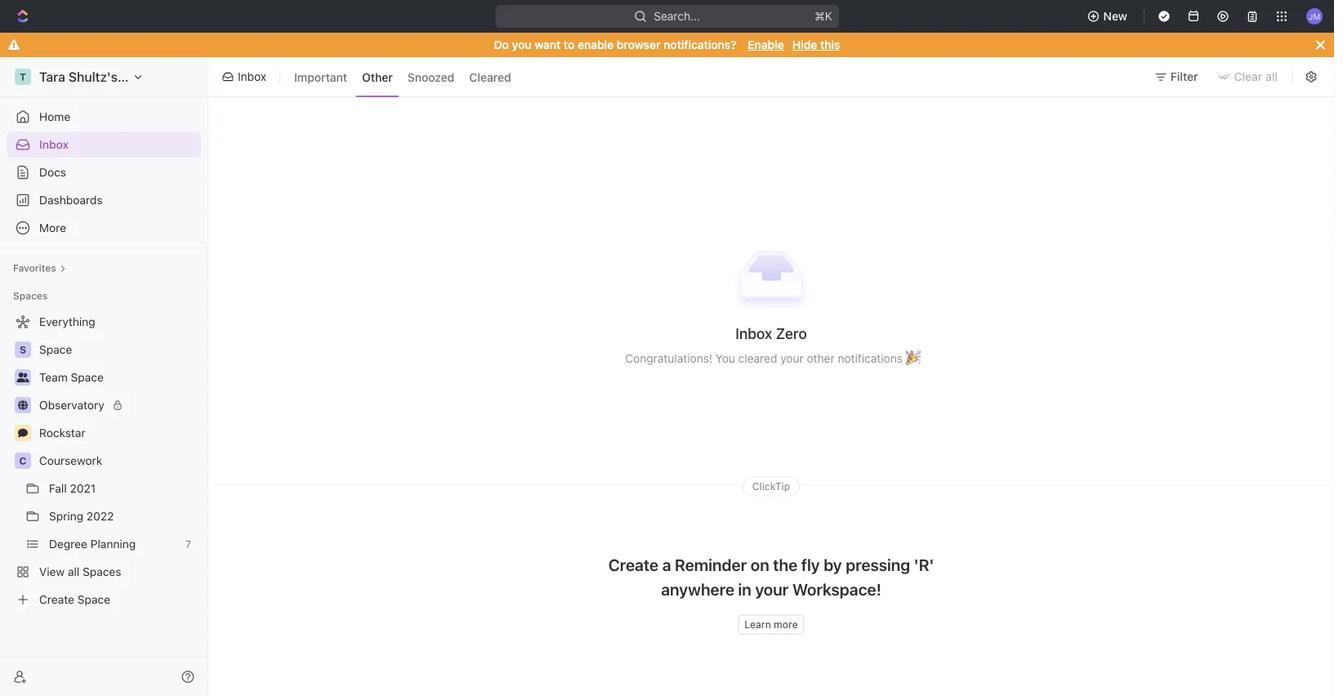Task type: locate. For each thing, give the bounding box(es) containing it.
other
[[807, 351, 835, 365]]

all
[[1265, 70, 1278, 83], [68, 565, 79, 578]]

important
[[294, 70, 347, 84]]

your down zero
[[780, 351, 804, 365]]

2 horizontal spatial inbox
[[735, 324, 772, 342]]

tree containing everything
[[7, 309, 201, 613]]

spaces down favorites
[[13, 290, 48, 301]]

all right 'view'
[[68, 565, 79, 578]]

fall 2021
[[49, 482, 96, 495]]

0 vertical spatial your
[[780, 351, 804, 365]]

7
[[186, 538, 191, 550]]

0 vertical spatial create
[[608, 555, 658, 574]]

create inside create a reminder on the fly by pressing 'r' anywhere in your workspace!
[[608, 555, 658, 574]]

create inside create space link
[[39, 593, 74, 606]]

2021
[[70, 482, 96, 495]]

enable
[[578, 38, 614, 51]]

degree
[[49, 537, 87, 551]]

space for team
[[71, 370, 104, 384]]

inbox
[[238, 70, 266, 83], [39, 138, 69, 151], [735, 324, 772, 342]]

2 vertical spatial space
[[77, 593, 110, 606]]

important button
[[288, 64, 353, 90]]

1 horizontal spatial inbox
[[238, 70, 266, 83]]

docs link
[[7, 159, 201, 185]]

create space
[[39, 593, 110, 606]]

other
[[362, 70, 393, 84]]

search...
[[654, 9, 700, 23]]

0 horizontal spatial inbox
[[39, 138, 69, 151]]

do
[[494, 38, 509, 51]]

s
[[20, 344, 26, 355]]

home link
[[7, 104, 201, 130]]

space link
[[39, 337, 198, 363]]

⌘k
[[814, 9, 832, 23]]

space down "view all spaces" link
[[77, 593, 110, 606]]

filter
[[1170, 70, 1198, 83]]

congratulations!
[[625, 351, 712, 365]]

all for view
[[68, 565, 79, 578]]

create space link
[[7, 587, 198, 613]]

1 vertical spatial create
[[39, 593, 74, 606]]

tab list
[[285, 54, 520, 100]]

1 vertical spatial inbox
[[39, 138, 69, 151]]

observatory link
[[39, 392, 198, 418]]

tara shultz's workspace, , element
[[15, 69, 31, 85]]

tab list containing important
[[285, 54, 520, 100]]

fall 2021 link
[[49, 475, 198, 502]]

team
[[39, 370, 68, 384]]

tree inside sidebar navigation
[[7, 309, 201, 613]]

1 horizontal spatial create
[[608, 555, 658, 574]]

anywhere
[[661, 580, 734, 599]]

globe image
[[18, 400, 28, 410]]

tree
[[7, 309, 201, 613]]

0 horizontal spatial all
[[68, 565, 79, 578]]

docs
[[39, 165, 66, 179]]

spaces
[[13, 290, 48, 301], [83, 565, 121, 578]]

your right the in
[[755, 580, 789, 599]]

space inside team space link
[[71, 370, 104, 384]]

create left a
[[608, 555, 658, 574]]

all inside sidebar navigation
[[68, 565, 79, 578]]

more
[[774, 619, 798, 630]]

spring
[[49, 509, 83, 523]]

planning
[[90, 537, 136, 551]]

space inside create space link
[[77, 593, 110, 606]]

this
[[820, 38, 840, 51]]

1 horizontal spatial all
[[1265, 70, 1278, 83]]

do you want to enable browser notifications? enable hide this
[[494, 38, 840, 51]]

space for create
[[77, 593, 110, 606]]

rockstar
[[39, 426, 85, 439]]

workspace
[[121, 69, 189, 85]]

inbox left important button
[[238, 70, 266, 83]]

spaces up create space link
[[83, 565, 121, 578]]

0 vertical spatial all
[[1265, 70, 1278, 83]]

new
[[1103, 9, 1127, 23]]

all inside button
[[1265, 70, 1278, 83]]

1 vertical spatial spaces
[[83, 565, 121, 578]]

cleared
[[469, 70, 511, 84]]

by
[[824, 555, 842, 574]]

snoozed
[[407, 70, 454, 84]]

1 horizontal spatial spaces
[[83, 565, 121, 578]]

notifications
[[838, 351, 903, 365]]

shultz's
[[69, 69, 118, 85]]

workspace!
[[792, 580, 881, 599]]

coursework, , element
[[15, 453, 31, 469]]

1 vertical spatial space
[[71, 370, 104, 384]]

hide
[[792, 38, 817, 51]]

1 vertical spatial all
[[68, 565, 79, 578]]

space up the "team"
[[39, 343, 72, 356]]

browser
[[617, 38, 660, 51]]

space up observatory
[[71, 370, 104, 384]]

your inside create a reminder on the fly by pressing 'r' anywhere in your workspace!
[[755, 580, 789, 599]]

inbox inside sidebar navigation
[[39, 138, 69, 151]]

in
[[738, 580, 751, 599]]

0 vertical spatial space
[[39, 343, 72, 356]]

inbox up cleared
[[735, 324, 772, 342]]

cleared
[[738, 351, 777, 365]]

2 vertical spatial inbox
[[735, 324, 772, 342]]

🎉
[[906, 351, 917, 365]]

create down 'view'
[[39, 593, 74, 606]]

space inside space link
[[39, 343, 72, 356]]

0 vertical spatial spaces
[[13, 290, 48, 301]]

all right the clear
[[1265, 70, 1278, 83]]

space
[[39, 343, 72, 356], [71, 370, 104, 384], [77, 593, 110, 606]]

create
[[608, 555, 658, 574], [39, 593, 74, 606]]

spring 2022
[[49, 509, 114, 523]]

home
[[39, 110, 70, 123]]

1 vertical spatial your
[[755, 580, 789, 599]]

inbox down home
[[39, 138, 69, 151]]

clicktip
[[752, 481, 790, 492]]

0 horizontal spatial create
[[39, 593, 74, 606]]

inbox zero
[[735, 324, 807, 342]]

learn more
[[744, 619, 798, 630]]

jm
[[1309, 11, 1320, 21]]



Task type: describe. For each thing, give the bounding box(es) containing it.
0 vertical spatial inbox
[[238, 70, 266, 83]]

dashboards link
[[7, 187, 201, 213]]

the
[[773, 555, 797, 574]]

observatory
[[39, 398, 104, 412]]

fly
[[801, 555, 820, 574]]

everything link
[[7, 309, 198, 335]]

enable
[[748, 38, 784, 51]]

coursework link
[[39, 448, 198, 474]]

comment image
[[18, 428, 28, 438]]

congratulations! you cleared your other notifications 🎉
[[625, 351, 917, 365]]

pressing
[[846, 555, 910, 574]]

you
[[512, 38, 531, 51]]

degree planning
[[49, 537, 136, 551]]

tara
[[39, 69, 65, 85]]

create a reminder on the fly by pressing 'r' anywhere in your workspace!
[[608, 555, 934, 599]]

'r'
[[914, 555, 934, 574]]

favorites
[[13, 262, 56, 274]]

fall
[[49, 482, 67, 495]]

user group image
[[17, 373, 29, 382]]

tara shultz's workspace
[[39, 69, 189, 85]]

everything
[[39, 315, 95, 328]]

coursework
[[39, 454, 102, 467]]

learn
[[744, 619, 771, 630]]

view all spaces link
[[7, 559, 198, 585]]

c
[[19, 455, 27, 466]]

team space link
[[39, 364, 198, 390]]

view
[[39, 565, 65, 578]]

clear
[[1234, 70, 1262, 83]]

sidebar navigation
[[0, 57, 212, 696]]

on
[[751, 555, 769, 574]]

a
[[662, 555, 671, 574]]

more
[[39, 221, 66, 234]]

create for create space
[[39, 593, 74, 606]]

learn more link
[[738, 615, 804, 634]]

new button
[[1080, 3, 1137, 29]]

view all spaces
[[39, 565, 121, 578]]

reminder
[[675, 555, 747, 574]]

snoozed button
[[402, 64, 460, 90]]

inbox link
[[7, 132, 201, 158]]

spring 2022 link
[[49, 503, 198, 529]]

0 horizontal spatial spaces
[[13, 290, 48, 301]]

other button
[[356, 64, 398, 90]]

clear all
[[1234, 70, 1278, 83]]

space, , element
[[15, 341, 31, 358]]

rockstar link
[[39, 420, 198, 446]]

create for create a reminder on the fly by pressing 'r' anywhere in your workspace!
[[608, 555, 658, 574]]

degree planning link
[[49, 531, 179, 557]]

clear all button
[[1211, 64, 1287, 90]]

more button
[[7, 215, 201, 241]]

cleared button
[[463, 64, 517, 90]]

you
[[716, 351, 735, 365]]

zero
[[776, 324, 807, 342]]

2022
[[86, 509, 114, 523]]

t
[[20, 71, 26, 83]]

favorites button
[[7, 258, 73, 278]]

want
[[534, 38, 561, 51]]

jm button
[[1301, 3, 1327, 29]]

to
[[564, 38, 575, 51]]

all for clear
[[1265, 70, 1278, 83]]

filter button
[[1148, 64, 1208, 90]]

notifications?
[[663, 38, 736, 51]]

dashboards
[[39, 193, 103, 207]]

team space
[[39, 370, 104, 384]]



Task type: vqa. For each thing, say whether or not it's contained in the screenshot.
Press SPACE to select this row. row containing 1
no



